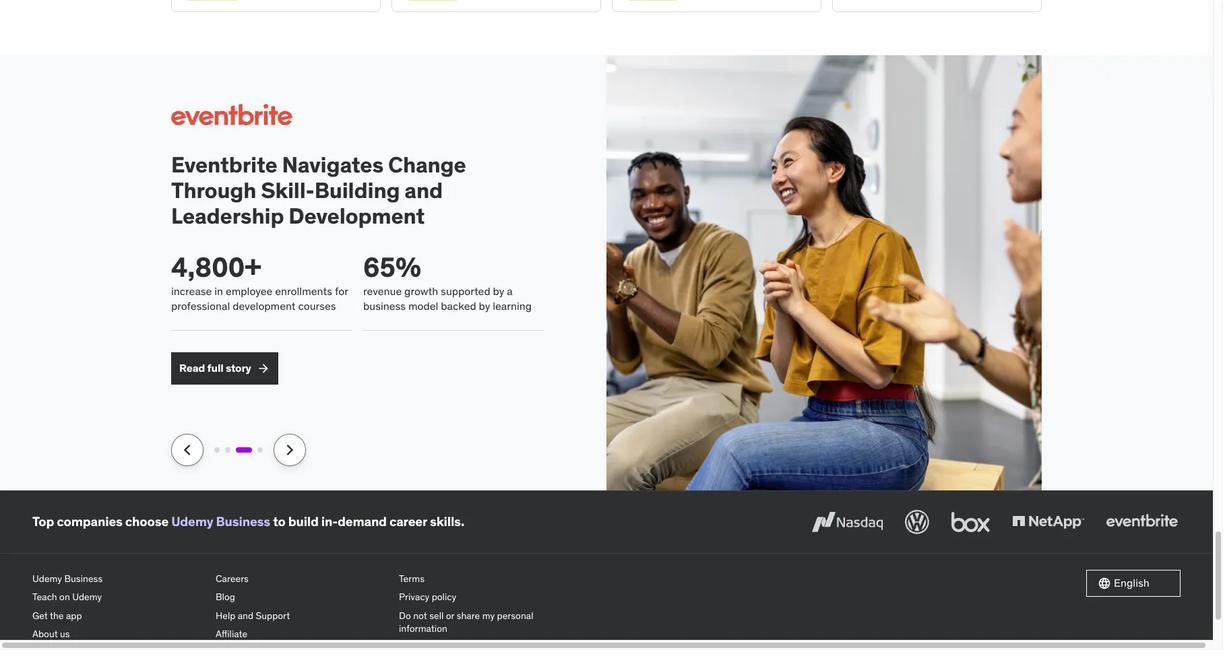 Task type: describe. For each thing, give the bounding box(es) containing it.
on
[[59, 591, 70, 603]]

2 vertical spatial udemy
[[72, 591, 102, 603]]

1 vertical spatial by
[[479, 299, 490, 313]]

teach on udemy link
[[32, 589, 205, 607]]

increase
[[171, 284, 212, 298]]

demand
[[338, 514, 387, 530]]

get
[[32, 610, 48, 622]]

building
[[315, 177, 400, 204]]

revenue
[[363, 284, 402, 298]]

enrollments
[[275, 284, 332, 298]]

careers blog help and support affiliate
[[216, 573, 290, 641]]

development
[[289, 202, 425, 230]]

through
[[171, 177, 256, 204]]

previous image
[[177, 439, 198, 461]]

and inside careers blog help and support affiliate
[[238, 610, 253, 622]]

blog link
[[216, 589, 388, 607]]

affiliate link
[[216, 626, 388, 644]]

help and support link
[[216, 607, 388, 626]]

eventbrite navigates change through skill-building and leadership development
[[171, 151, 466, 230]]

not
[[413, 610, 427, 622]]

nasdaq image
[[809, 507, 886, 537]]

model
[[408, 299, 438, 313]]

read full story link
[[171, 352, 278, 385]]

careers
[[216, 573, 249, 585]]

companies
[[57, 514, 123, 530]]

4,800+ increase in employee enrollments for professional development courses
[[171, 251, 348, 313]]

leadership
[[171, 202, 284, 230]]

do
[[399, 610, 411, 622]]

privacy policy link
[[399, 589, 572, 607]]

app
[[66, 610, 82, 622]]

read
[[179, 361, 205, 375]]

navigates
[[282, 151, 384, 178]]

employee
[[226, 284, 273, 298]]

skill-
[[261, 177, 315, 204]]

next image
[[279, 439, 301, 461]]

skills.
[[430, 514, 464, 530]]

to
[[273, 514, 286, 530]]

us
[[60, 628, 70, 641]]

a
[[507, 284, 513, 298]]

share
[[457, 610, 480, 622]]

top companies choose udemy business to build in-demand career skills.
[[32, 514, 464, 530]]

about
[[32, 628, 58, 641]]

0 vertical spatial udemy business link
[[171, 514, 270, 530]]

2 horizontal spatial udemy
[[171, 514, 213, 530]]

read full story
[[179, 361, 251, 375]]

netapp image
[[1010, 507, 1087, 537]]

do not sell or share my personal information button
[[399, 607, 572, 639]]

choose
[[125, 514, 169, 530]]

my
[[482, 610, 495, 622]]

policy
[[432, 591, 456, 603]]

privacy
[[399, 591, 430, 603]]

udemy business teach on udemy get the app about us
[[32, 573, 103, 641]]

volkswagen image
[[902, 507, 932, 537]]



Task type: vqa. For each thing, say whether or not it's contained in the screenshot.
By
yes



Task type: locate. For each thing, give the bounding box(es) containing it.
backed
[[441, 299, 476, 313]]

udemy up teach
[[32, 573, 62, 585]]

1 horizontal spatial by
[[493, 284, 504, 298]]

professional
[[171, 299, 230, 313]]

teach
[[32, 591, 57, 603]]

and right the building
[[405, 177, 443, 204]]

0 vertical spatial and
[[405, 177, 443, 204]]

udemy
[[171, 514, 213, 530], [32, 573, 62, 585], [72, 591, 102, 603]]

terms privacy policy do not sell or share my personal information
[[399, 573, 533, 635]]

personal
[[497, 610, 533, 622]]

and
[[405, 177, 443, 204], [238, 610, 253, 622]]

small image inside read full story link
[[257, 362, 270, 375]]

1 vertical spatial business
[[64, 573, 103, 585]]

and inside eventbrite navigates change through skill-building and leadership development
[[405, 177, 443, 204]]

1 horizontal spatial small image
[[1098, 577, 1111, 590]]

the
[[50, 610, 64, 622]]

information
[[399, 623, 447, 635]]

by left a
[[493, 284, 504, 298]]

1 vertical spatial and
[[238, 610, 253, 622]]

1 vertical spatial small image
[[1098, 577, 1111, 590]]

in
[[215, 284, 223, 298]]

blog
[[216, 591, 235, 603]]

top
[[32, 514, 54, 530]]

eventbrite image up eventbrite
[[171, 98, 293, 130]]

careers link
[[216, 570, 388, 589]]

by
[[493, 284, 504, 298], [479, 299, 490, 313]]

0 horizontal spatial eventbrite image
[[171, 98, 293, 130]]

box image
[[948, 507, 993, 537]]

4,800+
[[171, 251, 261, 284]]

0 vertical spatial small image
[[257, 362, 270, 375]]

or
[[446, 610, 454, 622]]

1 horizontal spatial business
[[216, 514, 270, 530]]

development
[[233, 299, 296, 313]]

by down supported
[[479, 299, 490, 313]]

0 vertical spatial by
[[493, 284, 504, 298]]

1 horizontal spatial udemy
[[72, 591, 102, 603]]

and right help
[[238, 610, 253, 622]]

eventbrite
[[171, 151, 277, 178]]

affiliate
[[216, 628, 248, 641]]

1 horizontal spatial and
[[405, 177, 443, 204]]

0 horizontal spatial and
[[238, 610, 253, 622]]

learning
[[493, 299, 532, 313]]

1 vertical spatial udemy
[[32, 573, 62, 585]]

change
[[388, 151, 466, 178]]

small image inside english button
[[1098, 577, 1111, 590]]

udemy right choose
[[171, 514, 213, 530]]

supported
[[441, 284, 490, 298]]

65%
[[363, 251, 421, 284]]

0 horizontal spatial by
[[479, 299, 490, 313]]

1 vertical spatial udemy business link
[[32, 570, 205, 589]]

business
[[363, 299, 406, 313]]

udemy business link
[[171, 514, 270, 530], [32, 570, 205, 589]]

udemy right on
[[72, 591, 102, 603]]

sell
[[429, 610, 444, 622]]

career
[[390, 514, 427, 530]]

support
[[256, 610, 290, 622]]

for
[[335, 284, 348, 298]]

full
[[207, 361, 223, 375]]

eventbrite image up english button
[[1103, 507, 1181, 537]]

business up on
[[64, 573, 103, 585]]

build
[[288, 514, 319, 530]]

english
[[1114, 577, 1150, 590]]

english button
[[1086, 570, 1181, 597]]

eventbrite image
[[171, 98, 293, 130], [1103, 507, 1181, 537]]

business inside udemy business teach on udemy get the app about us
[[64, 573, 103, 585]]

business
[[216, 514, 270, 530], [64, 573, 103, 585]]

in-
[[321, 514, 338, 530]]

small image right story
[[257, 362, 270, 375]]

0 horizontal spatial business
[[64, 573, 103, 585]]

1 horizontal spatial eventbrite image
[[1103, 507, 1181, 537]]

0 vertical spatial business
[[216, 514, 270, 530]]

business left the to
[[216, 514, 270, 530]]

0 horizontal spatial udemy
[[32, 573, 62, 585]]

get the app link
[[32, 607, 205, 626]]

terms
[[399, 573, 425, 585]]

about us link
[[32, 626, 205, 644]]

udemy business link up get the app link
[[32, 570, 205, 589]]

udemy business link up careers
[[171, 514, 270, 530]]

growth
[[404, 284, 438, 298]]

small image left english
[[1098, 577, 1111, 590]]

terms link
[[399, 570, 572, 589]]

small image
[[257, 362, 270, 375], [1098, 577, 1111, 590]]

0 vertical spatial udemy
[[171, 514, 213, 530]]

1 vertical spatial eventbrite image
[[1103, 507, 1181, 537]]

help
[[216, 610, 235, 622]]

0 vertical spatial eventbrite image
[[171, 98, 293, 130]]

courses
[[298, 299, 336, 313]]

story
[[226, 361, 251, 375]]

65% revenue growth supported by a business model backed by learning
[[363, 251, 532, 313]]

0 horizontal spatial small image
[[257, 362, 270, 375]]



